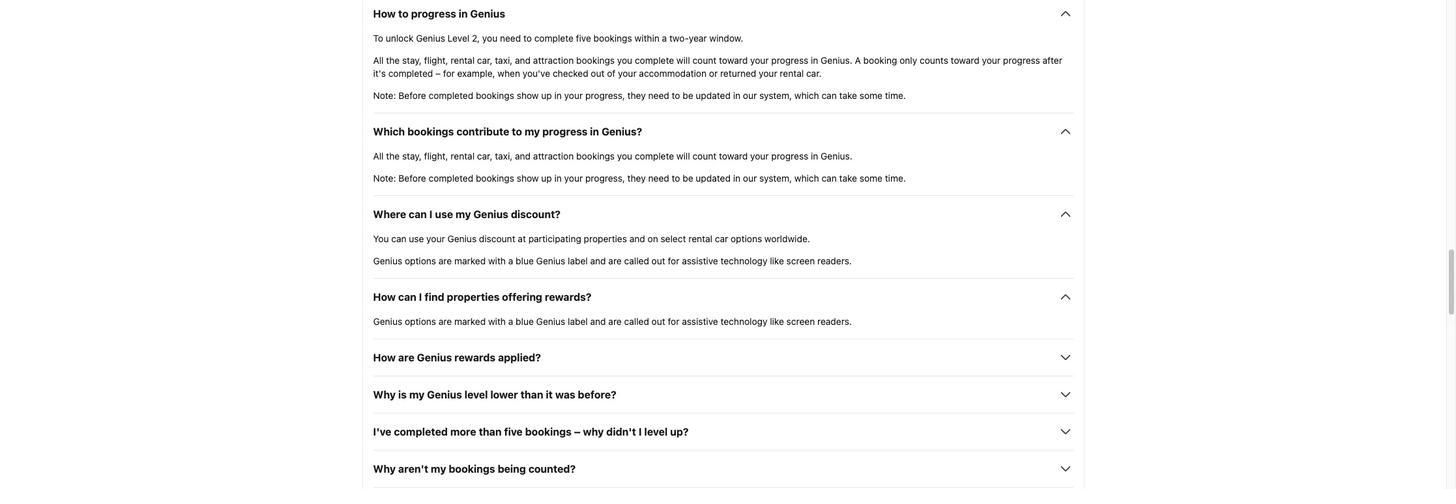 Task type: locate. For each thing, give the bounding box(es) containing it.
how are genius rewards applied? button
[[373, 350, 1074, 366]]

stay,
[[402, 55, 422, 66], [402, 151, 422, 162]]

0 vertical spatial the
[[386, 55, 400, 66]]

0 vertical spatial with
[[488, 256, 506, 267]]

flight, inside the all the stay, flight, rental car, taxi, and attraction bookings you complete will count toward your progress in genius. a booking only counts toward your progress after it's completed – for example, when you've checked out of your accommodation or returned your rental car.
[[424, 55, 448, 66]]

1 our from the top
[[743, 90, 757, 101]]

level inside 'dropdown button'
[[465, 389, 488, 401]]

completed right it's
[[388, 68, 433, 79]]

flight,
[[424, 55, 448, 66], [424, 151, 448, 162]]

bookings left within
[[594, 33, 632, 44]]

bookings
[[594, 33, 632, 44], [576, 55, 615, 66], [476, 90, 514, 101], [408, 126, 454, 138], [576, 151, 615, 162], [476, 173, 514, 184], [525, 427, 572, 438], [449, 464, 495, 476]]

1 vertical spatial called
[[624, 316, 649, 328]]

2 vertical spatial a
[[508, 316, 513, 328]]

to right contribute
[[512, 126, 522, 138]]

0 vertical spatial label
[[568, 256, 588, 267]]

0 vertical spatial which
[[795, 90, 819, 101]]

within
[[635, 33, 660, 44]]

2 vertical spatial i
[[639, 427, 642, 438]]

– inside the all the stay, flight, rental car, taxi, and attraction bookings you complete will count toward your progress in genius. a booking only counts toward your progress after it's completed – for example, when you've checked out of your accommodation or returned your rental car.
[[436, 68, 441, 79]]

0 vertical spatial stay,
[[402, 55, 422, 66]]

1 vertical spatial –
[[574, 427, 581, 438]]

the inside the all the stay, flight, rental car, taxi, and attraction bookings you complete will count toward your progress in genius. a booking only counts toward your progress after it's completed – for example, when you've checked out of your accommodation or returned your rental car.
[[386, 55, 400, 66]]

five up checked
[[576, 33, 591, 44]]

and up you've
[[515, 55, 531, 66]]

0 vertical spatial i
[[430, 209, 433, 221]]

before
[[399, 90, 426, 101], [399, 173, 426, 184]]

completed inside the all the stay, flight, rental car, taxi, and attraction bookings you complete will count toward your progress in genius. a booking only counts toward your progress after it's completed – for example, when you've checked out of your accommodation or returned your rental car.
[[388, 68, 433, 79]]

1 called from the top
[[624, 256, 649, 267]]

five inside dropdown button
[[504, 427, 523, 438]]

toward for all the stay, flight, rental car, taxi, and attraction bookings you complete will count toward your progress in genius. a booking only counts toward your progress after it's completed – for example, when you've checked out of your accommodation or returned your rental car.
[[719, 55, 748, 66]]

1 time. from the top
[[885, 90, 906, 101]]

0 vertical spatial readers.
[[818, 256, 852, 267]]

they
[[628, 90, 646, 101], [628, 173, 646, 184]]

attraction for all the stay, flight, rental car, taxi, and attraction bookings you complete will count toward your progress in genius. a booking only counts toward your progress after it's completed – for example, when you've checked out of your accommodation or returned your rental car.
[[533, 55, 574, 66]]

be down accommodation
[[683, 90, 694, 101]]

2 up from the top
[[541, 173, 552, 184]]

2 they from the top
[[628, 173, 646, 184]]

1 vertical spatial i
[[419, 292, 422, 303]]

which bookings contribute to my progress in genius?
[[373, 126, 642, 138]]

1 vertical spatial level
[[645, 427, 668, 438]]

how
[[373, 8, 396, 20], [373, 292, 396, 303], [373, 352, 396, 364]]

need right 2, in the left top of the page
[[500, 33, 521, 44]]

properties inside dropdown button
[[447, 292, 500, 303]]

0 vertical spatial show
[[517, 90, 539, 101]]

which down car.
[[795, 90, 819, 101]]

blue down offering
[[516, 316, 534, 328]]

rewards?
[[545, 292, 592, 303]]

0 horizontal spatial i
[[419, 292, 422, 303]]

properties left on
[[584, 234, 627, 245]]

for
[[443, 68, 455, 79], [668, 256, 680, 267], [668, 316, 680, 328]]

1 vertical spatial progress,
[[586, 173, 625, 184]]

how inside how are genius rewards applied? dropdown button
[[373, 352, 396, 364]]

1 vertical spatial note: before completed bookings show up in your progress, they need to be updated in our system, which can take some time.
[[373, 173, 906, 184]]

2 some from the top
[[860, 173, 883, 184]]

marked
[[454, 256, 486, 267], [454, 316, 486, 328]]

car, down contribute
[[477, 151, 493, 162]]

all inside the all the stay, flight, rental car, taxi, and attraction bookings you complete will count toward your progress in genius. a booking only counts toward your progress after it's completed – for example, when you've checked out of your accommodation or returned your rental car.
[[373, 55, 384, 66]]

rental
[[451, 55, 475, 66], [780, 68, 804, 79], [451, 151, 475, 162], [689, 234, 713, 245]]

your down all the stay, flight, rental car, taxi, and attraction bookings you complete will count toward your progress in genius.
[[564, 173, 583, 184]]

you can use your genius discount at participating properties and on select rental car options worldwide.
[[373, 234, 810, 245]]

participating
[[529, 234, 582, 245]]

1 vertical spatial updated
[[696, 173, 731, 184]]

attraction down which bookings contribute to my progress in genius? at the top left of page
[[533, 151, 574, 162]]

progress, down of
[[586, 90, 625, 101]]

why inside dropdown button
[[373, 464, 396, 476]]

1 before from the top
[[399, 90, 426, 101]]

2 show from the top
[[517, 173, 539, 184]]

1 vertical spatial stay,
[[402, 151, 422, 162]]

discount
[[479, 234, 516, 245]]

0 vertical spatial system,
[[760, 90, 792, 101]]

1 count from the top
[[693, 55, 717, 66]]

0 vertical spatial updated
[[696, 90, 731, 101]]

2 all from the top
[[373, 151, 384, 162]]

1 assistive from the top
[[682, 256, 718, 267]]

count inside the all the stay, flight, rental car, taxi, and attraction bookings you complete will count toward your progress in genius. a booking only counts toward your progress after it's completed – for example, when you've checked out of your accommodation or returned your rental car.
[[693, 55, 717, 66]]

time.
[[885, 90, 906, 101], [885, 173, 906, 184]]

count
[[693, 55, 717, 66], [693, 151, 717, 162]]

2 taxi, from the top
[[495, 151, 513, 162]]

2 stay, from the top
[[402, 151, 422, 162]]

0 vertical spatial for
[[443, 68, 455, 79]]

only
[[900, 55, 918, 66]]

1 vertical spatial than
[[479, 427, 502, 438]]

genius options are marked with a blue genius label and are called out for assistive technology like screen readers. down you can use your genius discount at participating properties and on select rental car options worldwide.
[[373, 256, 852, 267]]

–
[[436, 68, 441, 79], [574, 427, 581, 438]]

will up accommodation
[[677, 55, 690, 66]]

can
[[822, 90, 837, 101], [822, 173, 837, 184], [409, 209, 427, 221], [391, 234, 407, 245], [398, 292, 417, 303]]

is
[[398, 389, 407, 401]]

progress, down all the stay, flight, rental car, taxi, and attraction bookings you complete will count toward your progress in genius.
[[586, 173, 625, 184]]

0 vertical spatial screen
[[787, 256, 815, 267]]

blue
[[516, 256, 534, 267], [516, 316, 534, 328]]

counted?
[[529, 464, 576, 476]]

1 horizontal spatial –
[[574, 427, 581, 438]]

called
[[624, 256, 649, 267], [624, 316, 649, 328]]

and inside the all the stay, flight, rental car, taxi, and attraction bookings you complete will count toward your progress in genius. a booking only counts toward your progress after it's completed – for example, when you've checked out of your accommodation or returned your rental car.
[[515, 55, 531, 66]]

technology down how can i find properties offering rewards? dropdown button
[[721, 316, 768, 328]]

it's
[[373, 68, 386, 79]]

with down discount
[[488, 256, 506, 267]]

to unlock genius level 2, you need to complete five bookings within a two-year window.
[[373, 33, 744, 44]]

taxi, up when on the left top of page
[[495, 55, 513, 66]]

than right more
[[479, 427, 502, 438]]

0 vertical spatial attraction
[[533, 55, 574, 66]]

which up worldwide.
[[795, 173, 819, 184]]

which
[[795, 90, 819, 101], [795, 173, 819, 184]]

1 car, from the top
[[477, 55, 493, 66]]

1 vertical spatial you
[[617, 55, 633, 66]]

1 vertical spatial all
[[373, 151, 384, 162]]

1 vertical spatial for
[[668, 256, 680, 267]]

label
[[568, 256, 588, 267], [568, 316, 588, 328]]

2 be from the top
[[683, 173, 694, 184]]

1 horizontal spatial than
[[521, 389, 544, 401]]

the down 'which'
[[386, 151, 400, 162]]

0 vertical spatial flight,
[[424, 55, 448, 66]]

completed
[[388, 68, 433, 79], [429, 90, 474, 101], [429, 173, 474, 184], [394, 427, 448, 438]]

attraction up you've
[[533, 55, 574, 66]]

level
[[465, 389, 488, 401], [645, 427, 668, 438]]

they down all the stay, flight, rental car, taxi, and attraction bookings you complete will count toward your progress in genius.
[[628, 173, 646, 184]]

complete down genius?
[[635, 151, 674, 162]]

1 vertical spatial genius.
[[821, 151, 853, 162]]

stay, down unlock on the left of the page
[[402, 55, 422, 66]]

for down select at the left of page
[[668, 256, 680, 267]]

use inside dropdown button
[[435, 209, 453, 221]]

complete inside the all the stay, flight, rental car, taxi, and attraction bookings you complete will count toward your progress in genius. a booking only counts toward your progress after it's completed – for example, when you've checked out of your accommodation or returned your rental car.
[[635, 55, 674, 66]]

why aren't my bookings being counted? button
[[373, 462, 1074, 478]]

2 vertical spatial need
[[649, 173, 670, 184]]

assistive down car
[[682, 256, 718, 267]]

1 vertical spatial the
[[386, 151, 400, 162]]

assistive down how can i find properties offering rewards? dropdown button
[[682, 316, 718, 328]]

readers.
[[818, 256, 852, 267], [818, 316, 852, 328]]

why left aren't
[[373, 464, 396, 476]]

a
[[662, 33, 667, 44], [508, 256, 513, 267], [508, 316, 513, 328]]

with down how can i find properties offering rewards?
[[488, 316, 506, 328]]

all up it's
[[373, 55, 384, 66]]

1 with from the top
[[488, 256, 506, 267]]

updated
[[696, 90, 731, 101], [696, 173, 731, 184]]

the for all the stay, flight, rental car, taxi, and attraction bookings you complete will count toward your progress in genius. a booking only counts toward your progress after it's completed – for example, when you've checked out of your accommodation or returned your rental car.
[[386, 55, 400, 66]]

1 vertical spatial screen
[[787, 316, 815, 328]]

you for all the stay, flight, rental car, taxi, and attraction bookings you complete will count toward your progress in genius. a booking only counts toward your progress after it's completed – for example, when you've checked out of your accommodation or returned your rental car.
[[617, 55, 633, 66]]

need
[[500, 33, 521, 44], [649, 90, 670, 101], [649, 173, 670, 184]]

stay, for all the stay, flight, rental car, taxi, and attraction bookings you complete will count toward your progress in genius.
[[402, 151, 422, 162]]

1 updated from the top
[[696, 90, 731, 101]]

your down where can i use my genius discount?
[[427, 234, 445, 245]]

0 vertical spatial note: before completed bookings show up in your progress, they need to be updated in our system, which can take some time.
[[373, 90, 906, 101]]

up down you've
[[541, 90, 552, 101]]

2 count from the top
[[693, 151, 717, 162]]

car, up "example,"
[[477, 55, 493, 66]]

1 vertical spatial use
[[409, 234, 424, 245]]

0 vertical spatial genius options are marked with a blue genius label and are called out for assistive technology like screen readers.
[[373, 256, 852, 267]]

1 taxi, from the top
[[495, 55, 513, 66]]

taxi, for all the stay, flight, rental car, taxi, and attraction bookings you complete will count toward your progress in genius.
[[495, 151, 513, 162]]

1 vertical spatial with
[[488, 316, 506, 328]]

use right where
[[435, 209, 453, 221]]

five up being
[[504, 427, 523, 438]]

0 vertical spatial like
[[770, 256, 784, 267]]

count down which bookings contribute to my progress in genius? dropdown button
[[693, 151, 717, 162]]

2 called from the top
[[624, 316, 649, 328]]

1 vertical spatial readers.
[[818, 316, 852, 328]]

properties right find
[[447, 292, 500, 303]]

0 vertical spatial they
[[628, 90, 646, 101]]

0 vertical spatial time.
[[885, 90, 906, 101]]

0 vertical spatial progress,
[[586, 90, 625, 101]]

0 vertical spatial will
[[677, 55, 690, 66]]

updated down or
[[696, 90, 731, 101]]

will
[[677, 55, 690, 66], [677, 151, 690, 162]]

1 vertical spatial why
[[373, 464, 396, 476]]

1 vertical spatial will
[[677, 151, 690, 162]]

2 will from the top
[[677, 151, 690, 162]]

take
[[840, 90, 857, 101], [840, 173, 857, 184]]

2 flight, from the top
[[424, 151, 448, 162]]

why inside 'dropdown button'
[[373, 389, 396, 401]]

a left the two-
[[662, 33, 667, 44]]

options right car
[[731, 234, 762, 245]]

technology
[[721, 256, 768, 267], [721, 316, 768, 328]]

1 vertical spatial some
[[860, 173, 883, 184]]

use right you
[[409, 234, 424, 245]]

1 the from the top
[[386, 55, 400, 66]]

will inside the all the stay, flight, rental car, taxi, and attraction bookings you complete will count toward your progress in genius. a booking only counts toward your progress after it's completed – for example, when you've checked out of your accommodation or returned your rental car.
[[677, 55, 690, 66]]

note: up where
[[373, 173, 396, 184]]

i left find
[[419, 292, 422, 303]]

2,
[[472, 33, 480, 44]]

how to progress in genius
[[373, 8, 505, 20]]

1 vertical spatial our
[[743, 173, 757, 184]]

returned
[[720, 68, 757, 79]]

1 note: before completed bookings show up in your progress, they need to be updated in our system, which can take some time. from the top
[[373, 90, 906, 101]]

bookings down genius?
[[576, 151, 615, 162]]

out inside the all the stay, flight, rental car, taxi, and attraction bookings you complete will count toward your progress in genius. a booking only counts toward your progress after it's completed – for example, when you've checked out of your accommodation or returned your rental car.
[[591, 68, 605, 79]]

attraction inside the all the stay, flight, rental car, taxi, and attraction bookings you complete will count toward your progress in genius. a booking only counts toward your progress after it's completed – for example, when you've checked out of your accommodation or returned your rental car.
[[533, 55, 574, 66]]

complete up checked
[[535, 33, 574, 44]]

2 why from the top
[[373, 464, 396, 476]]

2 note: before completed bookings show up in your progress, they need to be updated in our system, which can take some time. from the top
[[373, 173, 906, 184]]

2 blue from the top
[[516, 316, 534, 328]]

before up 'which'
[[399, 90, 426, 101]]

why
[[583, 427, 604, 438]]

like down how can i find properties offering rewards? dropdown button
[[770, 316, 784, 328]]

how inside how to progress in genius dropdown button
[[373, 8, 396, 20]]

i inside dropdown button
[[639, 427, 642, 438]]

can for how can i find properties offering rewards?
[[398, 292, 417, 303]]

a down offering
[[508, 316, 513, 328]]

note: before completed bookings show up in your progress, they need to be updated in our system, which can take some time. down of
[[373, 90, 906, 101]]

all down 'which'
[[373, 151, 384, 162]]

genius. inside the all the stay, flight, rental car, taxi, and attraction bookings you complete will count toward your progress in genius. a booking only counts toward your progress after it's completed – for example, when you've checked out of your accommodation or returned your rental car.
[[821, 55, 853, 66]]

out
[[591, 68, 605, 79], [652, 256, 666, 267], [652, 316, 666, 328]]

to up where can i use my genius discount? dropdown button
[[672, 173, 680, 184]]

2 note: from the top
[[373, 173, 396, 184]]

2 vertical spatial out
[[652, 316, 666, 328]]

3 how from the top
[[373, 352, 396, 364]]

marked down how can i find properties offering rewards?
[[454, 316, 486, 328]]

genius
[[470, 8, 505, 20], [416, 33, 445, 44], [474, 209, 509, 221], [448, 234, 477, 245], [373, 256, 402, 267], [536, 256, 566, 267], [373, 316, 402, 328], [536, 316, 566, 328], [417, 352, 452, 364], [427, 389, 462, 401]]

your
[[751, 55, 769, 66], [982, 55, 1001, 66], [618, 68, 637, 79], [759, 68, 778, 79], [564, 90, 583, 101], [751, 151, 769, 162], [564, 173, 583, 184], [427, 234, 445, 245]]

note: before completed bookings show up in your progress, they need to be updated in our system, which can take some time. down all the stay, flight, rental car, taxi, and attraction bookings you complete will count toward your progress in genius.
[[373, 173, 906, 184]]

note: down it's
[[373, 90, 396, 101]]

show up discount?
[[517, 173, 539, 184]]

you
[[482, 33, 498, 44], [617, 55, 633, 66], [617, 151, 633, 162]]

– left "example,"
[[436, 68, 441, 79]]

2 horizontal spatial i
[[639, 427, 642, 438]]

1 screen from the top
[[787, 256, 815, 267]]

car, inside the all the stay, flight, rental car, taxi, and attraction bookings you complete will count toward your progress in genius. a booking only counts toward your progress after it's completed – for example, when you've checked out of your accommodation or returned your rental car.
[[477, 55, 493, 66]]

1 horizontal spatial i
[[430, 209, 433, 221]]

0 horizontal spatial five
[[504, 427, 523, 438]]

2 how from the top
[[373, 292, 396, 303]]

0 vertical spatial count
[[693, 55, 717, 66]]

genius options are marked with a blue genius label and are called out for assistive technology like screen readers.
[[373, 256, 852, 267], [373, 316, 852, 328]]

count for all the stay, flight, rental car, taxi, and attraction bookings you complete will count toward your progress in genius.
[[693, 151, 717, 162]]

my inside 'dropdown button'
[[409, 389, 425, 401]]

1 why from the top
[[373, 389, 396, 401]]

1 vertical spatial show
[[517, 173, 539, 184]]

five
[[576, 33, 591, 44], [504, 427, 523, 438]]

options down find
[[405, 316, 436, 328]]

toward up returned
[[719, 55, 748, 66]]

0 vertical spatial marked
[[454, 256, 486, 267]]

1 be from the top
[[683, 90, 694, 101]]

be
[[683, 90, 694, 101], [683, 173, 694, 184]]

toward
[[719, 55, 748, 66], [951, 55, 980, 66], [719, 151, 748, 162]]

was
[[555, 389, 576, 401]]

complete for all the stay, flight, rental car, taxi, and attraction bookings you complete will count toward your progress in genius.
[[635, 151, 674, 162]]

2 genius. from the top
[[821, 151, 853, 162]]

show down you've
[[517, 90, 539, 101]]

taxi, inside the all the stay, flight, rental car, taxi, and attraction bookings you complete will count toward your progress in genius. a booking only counts toward your progress after it's completed – for example, when you've checked out of your accommodation or returned your rental car.
[[495, 55, 513, 66]]

how inside how can i find properties offering rewards? dropdown button
[[373, 292, 396, 303]]

can for you can use your genius discount at participating properties and on select rental car options worldwide.
[[391, 234, 407, 245]]

for down how can i find properties offering rewards? dropdown button
[[668, 316, 680, 328]]

1 system, from the top
[[760, 90, 792, 101]]

my
[[525, 126, 540, 138], [456, 209, 471, 221], [409, 389, 425, 401], [431, 464, 446, 476]]

two-
[[670, 33, 689, 44]]

1 horizontal spatial use
[[435, 209, 453, 221]]

2 screen from the top
[[787, 316, 815, 328]]

toward right counts
[[951, 55, 980, 66]]

2 the from the top
[[386, 151, 400, 162]]

rewards
[[455, 352, 496, 364]]

you for all the stay, flight, rental car, taxi, and attraction bookings you complete will count toward your progress in genius.
[[617, 151, 633, 162]]

will for all the stay, flight, rental car, taxi, and attraction bookings you complete will count toward your progress in genius. a booking only counts toward your progress after it's completed – for example, when you've checked out of your accommodation or returned your rental car.
[[677, 55, 690, 66]]

2 before from the top
[[399, 173, 426, 184]]

1 vertical spatial technology
[[721, 316, 768, 328]]

1 vertical spatial count
[[693, 151, 717, 162]]

your right counts
[[982, 55, 1001, 66]]

1 vertical spatial complete
[[635, 55, 674, 66]]

1 vertical spatial be
[[683, 173, 694, 184]]

1 vertical spatial car,
[[477, 151, 493, 162]]

1 vertical spatial taxi,
[[495, 151, 513, 162]]

0 vertical spatial you
[[482, 33, 498, 44]]

level left lower
[[465, 389, 488, 401]]

1 progress, from the top
[[586, 90, 625, 101]]

taxi, down which bookings contribute to my progress in genius? at the top left of page
[[495, 151, 513, 162]]

0 vertical spatial take
[[840, 90, 857, 101]]

1 vertical spatial note:
[[373, 173, 396, 184]]

2 car, from the top
[[477, 151, 493, 162]]

and down you can use your genius discount at participating properties and on select rental car options worldwide.
[[590, 256, 606, 267]]

are
[[439, 256, 452, 267], [609, 256, 622, 267], [439, 316, 452, 328], [609, 316, 622, 328], [398, 352, 415, 364]]

1 vertical spatial five
[[504, 427, 523, 438]]

0 vertical spatial all
[[373, 55, 384, 66]]

1 how from the top
[[373, 8, 396, 20]]

you inside the all the stay, flight, rental car, taxi, and attraction bookings you complete will count toward your progress in genius. a booking only counts toward your progress after it's completed – for example, when you've checked out of your accommodation or returned your rental car.
[[617, 55, 633, 66]]

1 flight, from the top
[[424, 55, 448, 66]]

assistive
[[682, 256, 718, 267], [682, 316, 718, 328]]

up up discount?
[[541, 173, 552, 184]]

will down which bookings contribute to my progress in genius? dropdown button
[[677, 151, 690, 162]]

they up genius?
[[628, 90, 646, 101]]

1 vertical spatial system,
[[760, 173, 792, 184]]

0 horizontal spatial level
[[465, 389, 488, 401]]

counts
[[920, 55, 949, 66]]

all for all the stay, flight, rental car, taxi, and attraction bookings you complete will count toward your progress in genius.
[[373, 151, 384, 162]]

2 vertical spatial how
[[373, 352, 396, 364]]

the
[[386, 55, 400, 66], [386, 151, 400, 162]]

2 vertical spatial you
[[617, 151, 633, 162]]

genius inside 'dropdown button'
[[427, 389, 462, 401]]

progress
[[411, 8, 456, 20], [772, 55, 809, 66], [1003, 55, 1041, 66], [543, 126, 588, 138], [772, 151, 809, 162]]

1 vertical spatial how
[[373, 292, 396, 303]]

1 attraction from the top
[[533, 55, 574, 66]]

like down worldwide.
[[770, 256, 784, 267]]

0 vertical spatial before
[[399, 90, 426, 101]]

screen
[[787, 256, 815, 267], [787, 316, 815, 328]]

level inside dropdown button
[[645, 427, 668, 438]]

completed up aren't
[[394, 427, 448, 438]]

1 genius options are marked with a blue genius label and are called out for assistive technology like screen readers. from the top
[[373, 256, 852, 267]]

car,
[[477, 55, 493, 66], [477, 151, 493, 162]]

1 genius. from the top
[[821, 55, 853, 66]]

need down all the stay, flight, rental car, taxi, and attraction bookings you complete will count toward your progress in genius.
[[649, 173, 670, 184]]

0 vertical spatial five
[[576, 33, 591, 44]]

find
[[425, 292, 445, 303]]

why
[[373, 389, 396, 401], [373, 464, 396, 476]]

options up find
[[405, 256, 436, 267]]

1 vertical spatial blue
[[516, 316, 534, 328]]

bookings inside the all the stay, flight, rental car, taxi, and attraction bookings you complete will count toward your progress in genius. a booking only counts toward your progress after it's completed – for example, when you've checked out of your accommodation or returned your rental car.
[[576, 55, 615, 66]]

for left "example,"
[[443, 68, 455, 79]]

before?
[[578, 389, 617, 401]]

1 vertical spatial time.
[[885, 173, 906, 184]]

0 horizontal spatial –
[[436, 68, 441, 79]]

1 all from the top
[[373, 55, 384, 66]]

2 our from the top
[[743, 173, 757, 184]]

complete up accommodation
[[635, 55, 674, 66]]

1 vertical spatial assistive
[[682, 316, 718, 328]]

in
[[459, 8, 468, 20], [811, 55, 819, 66], [555, 90, 562, 101], [733, 90, 741, 101], [590, 126, 599, 138], [811, 151, 819, 162], [555, 173, 562, 184], [733, 173, 741, 184]]

2 attraction from the top
[[533, 151, 574, 162]]

1 vertical spatial they
[[628, 173, 646, 184]]

genius.
[[821, 55, 853, 66], [821, 151, 853, 162]]

why for why is my genius level lower than it was before?
[[373, 389, 396, 401]]

2 take from the top
[[840, 173, 857, 184]]

1 stay, from the top
[[402, 55, 422, 66]]

than
[[521, 389, 544, 401], [479, 427, 502, 438]]

0 vertical spatial be
[[683, 90, 694, 101]]

0 vertical spatial than
[[521, 389, 544, 401]]

i right where
[[430, 209, 433, 221]]

2 label from the top
[[568, 316, 588, 328]]

to
[[398, 8, 409, 20], [524, 33, 532, 44], [672, 90, 680, 101], [512, 126, 522, 138], [672, 173, 680, 184]]

0 vertical spatial up
[[541, 90, 552, 101]]

0 vertical spatial note:
[[373, 90, 396, 101]]

like
[[770, 256, 784, 267], [770, 316, 784, 328]]

0 vertical spatial level
[[465, 389, 488, 401]]

marked down discount
[[454, 256, 486, 267]]

our up where can i use my genius discount? dropdown button
[[743, 173, 757, 184]]

before up where
[[399, 173, 426, 184]]

updated up where can i use my genius discount? dropdown button
[[696, 173, 731, 184]]

0 vertical spatial some
[[860, 90, 883, 101]]

stay, inside the all the stay, flight, rental car, taxi, and attraction bookings you complete will count toward your progress in genius. a booking only counts toward your progress after it's completed – for example, when you've checked out of your accommodation or returned your rental car.
[[402, 55, 422, 66]]

car, for all the stay, flight, rental car, taxi, and attraction bookings you complete will count toward your progress in genius.
[[477, 151, 493, 162]]

0 vertical spatial use
[[435, 209, 453, 221]]

level
[[448, 33, 470, 44]]

applied?
[[498, 352, 541, 364]]

i
[[430, 209, 433, 221], [419, 292, 422, 303], [639, 427, 642, 438]]

0 vertical spatial options
[[731, 234, 762, 245]]

label down you can use your genius discount at participating properties and on select rental car options worldwide.
[[568, 256, 588, 267]]

our down returned
[[743, 90, 757, 101]]

1 vertical spatial take
[[840, 173, 857, 184]]

i've completed more than five bookings – why didn't i level up?
[[373, 427, 689, 438]]

a down discount
[[508, 256, 513, 267]]

and
[[515, 55, 531, 66], [515, 151, 531, 162], [630, 234, 645, 245], [590, 256, 606, 267], [590, 316, 606, 328]]

1 note: from the top
[[373, 90, 396, 101]]

0 vertical spatial called
[[624, 256, 649, 267]]

0 vertical spatial taxi,
[[495, 55, 513, 66]]

1 vertical spatial before
[[399, 173, 426, 184]]

1 vertical spatial label
[[568, 316, 588, 328]]

in inside the all the stay, flight, rental car, taxi, and attraction bookings you complete will count toward your progress in genius. a booking only counts toward your progress after it's completed – for example, when you've checked out of your accommodation or returned your rental car.
[[811, 55, 819, 66]]

stay, down 'which'
[[402, 151, 422, 162]]

offering
[[502, 292, 543, 303]]

2 like from the top
[[770, 316, 784, 328]]

i for use
[[430, 209, 433, 221]]

options
[[731, 234, 762, 245], [405, 256, 436, 267], [405, 316, 436, 328]]

1 will from the top
[[677, 55, 690, 66]]

where
[[373, 209, 406, 221]]

genius inside dropdown button
[[417, 352, 452, 364]]



Task type: vqa. For each thing, say whether or not it's contained in the screenshot.
the on to the left
no



Task type: describe. For each thing, give the bounding box(es) containing it.
completed inside dropdown button
[[394, 427, 448, 438]]

0 vertical spatial need
[[500, 33, 521, 44]]

how are genius rewards applied?
[[373, 352, 541, 364]]

unlock
[[386, 33, 414, 44]]

– inside dropdown button
[[574, 427, 581, 438]]

aren't
[[398, 464, 428, 476]]

how for how can i find properties offering rewards?
[[373, 292, 396, 303]]

genius. for all the stay, flight, rental car, taxi, and attraction bookings you complete will count toward your progress in genius. a booking only counts toward your progress after it's completed – for example, when you've checked out of your accommodation or returned your rental car.
[[821, 55, 853, 66]]

2 readers. from the top
[[818, 316, 852, 328]]

all the stay, flight, rental car, taxi, and attraction bookings you complete will count toward your progress in genius.
[[373, 151, 853, 162]]

how for how are genius rewards applied?
[[373, 352, 396, 364]]

rental left car.
[[780, 68, 804, 79]]

your down checked
[[564, 90, 583, 101]]

discount?
[[511, 209, 561, 221]]

your right of
[[618, 68, 637, 79]]

flight, for all the stay, flight, rental car, taxi, and attraction bookings you complete will count toward your progress in genius. a booking only counts toward your progress after it's completed – for example, when you've checked out of your accommodation or returned your rental car.
[[424, 55, 448, 66]]

i've
[[373, 427, 392, 438]]

didn't
[[607, 427, 636, 438]]

which bookings contribute to my progress in genius? button
[[373, 124, 1074, 140]]

1 readers. from the top
[[818, 256, 852, 267]]

car
[[715, 234, 729, 245]]

which
[[373, 126, 405, 138]]

accommodation
[[639, 68, 707, 79]]

booking
[[864, 55, 898, 66]]

after
[[1043, 55, 1063, 66]]

1 technology from the top
[[721, 256, 768, 267]]

why aren't my bookings being counted?
[[373, 464, 576, 476]]

it
[[546, 389, 553, 401]]

to inside which bookings contribute to my progress in genius? dropdown button
[[512, 126, 522, 138]]

1 label from the top
[[568, 256, 588, 267]]

why for why aren't my bookings being counted?
[[373, 464, 396, 476]]

than inside dropdown button
[[479, 427, 502, 438]]

2 updated from the top
[[696, 173, 731, 184]]

0 vertical spatial complete
[[535, 33, 574, 44]]

and down which bookings contribute to my progress in genius? at the top left of page
[[515, 151, 531, 162]]

1 vertical spatial options
[[405, 256, 436, 267]]

or
[[709, 68, 718, 79]]

all the stay, flight, rental car, taxi, and attraction bookings you complete will count toward your progress in genius. a booking only counts toward your progress after it's completed – for example, when you've checked out of your accommodation or returned your rental car.
[[373, 55, 1063, 79]]

bookings right 'which'
[[408, 126, 454, 138]]

1 vertical spatial need
[[649, 90, 670, 101]]

1 show from the top
[[517, 90, 539, 101]]

more
[[450, 427, 477, 438]]

your down which bookings contribute to my progress in genius? dropdown button
[[751, 151, 769, 162]]

your right returned
[[759, 68, 778, 79]]

select
[[661, 234, 686, 245]]

and down rewards?
[[590, 316, 606, 328]]

how can i find properties offering rewards? button
[[373, 290, 1074, 305]]

the for all the stay, flight, rental car, taxi, and attraction bookings you complete will count toward your progress in genius.
[[386, 151, 400, 162]]

2 vertical spatial options
[[405, 316, 436, 328]]

1 horizontal spatial five
[[576, 33, 591, 44]]

0 vertical spatial properties
[[584, 234, 627, 245]]

1 vertical spatial a
[[508, 256, 513, 267]]

2 genius options are marked with a blue genius label and are called out for assistive technology like screen readers. from the top
[[373, 316, 852, 328]]

example,
[[457, 68, 495, 79]]

rental up "example,"
[[451, 55, 475, 66]]

are inside dropdown button
[[398, 352, 415, 364]]

1 which from the top
[[795, 90, 819, 101]]

a
[[855, 55, 861, 66]]

how for how to progress in genius
[[373, 8, 396, 20]]

year
[[689, 33, 707, 44]]

and left on
[[630, 234, 645, 245]]

0 horizontal spatial use
[[409, 234, 424, 245]]

to inside how to progress in genius dropdown button
[[398, 8, 409, 20]]

genius. for all the stay, flight, rental car, taxi, and attraction bookings you complete will count toward your progress in genius.
[[821, 151, 853, 162]]

2 system, from the top
[[760, 173, 792, 184]]

worldwide.
[[765, 234, 810, 245]]

2 vertical spatial for
[[668, 316, 680, 328]]

flight, for all the stay, flight, rental car, taxi, and attraction bookings you complete will count toward your progress in genius.
[[424, 151, 448, 162]]

complete for all the stay, flight, rental car, taxi, and attraction bookings you complete will count toward your progress in genius. a booking only counts toward your progress after it's completed – for example, when you've checked out of your accommodation or returned your rental car.
[[635, 55, 674, 66]]

up?
[[670, 427, 689, 438]]

1 up from the top
[[541, 90, 552, 101]]

1 they from the top
[[628, 90, 646, 101]]

rental down contribute
[[451, 151, 475, 162]]

contribute
[[457, 126, 509, 138]]

being
[[498, 464, 526, 476]]

2 with from the top
[[488, 316, 506, 328]]

at
[[518, 234, 526, 245]]

2 progress, from the top
[[586, 173, 625, 184]]

for inside the all the stay, flight, rental car, taxi, and attraction bookings you complete will count toward your progress in genius. a booking only counts toward your progress after it's completed – for example, when you've checked out of your accommodation or returned your rental car.
[[443, 68, 455, 79]]

on
[[648, 234, 658, 245]]

how can i find properties offering rewards?
[[373, 292, 592, 303]]

of
[[607, 68, 616, 79]]

why is my genius level lower than it was before?
[[373, 389, 617, 401]]

lower
[[491, 389, 518, 401]]

can for where can i use my genius discount?
[[409, 209, 427, 221]]

you
[[373, 234, 389, 245]]

count for all the stay, flight, rental car, taxi, and attraction bookings you complete will count toward your progress in genius. a booking only counts toward your progress after it's completed – for example, when you've checked out of your accommodation or returned your rental car.
[[693, 55, 717, 66]]

stay, for all the stay, flight, rental car, taxi, and attraction bookings you complete will count toward your progress in genius. a booking only counts toward your progress after it's completed – for example, when you've checked out of your accommodation or returned your rental car.
[[402, 55, 422, 66]]

bookings down when on the left top of page
[[476, 90, 514, 101]]

to
[[373, 33, 383, 44]]

bookings up where can i use my genius discount?
[[476, 173, 514, 184]]

attraction for all the stay, flight, rental car, taxi, and attraction bookings you complete will count toward your progress in genius.
[[533, 151, 574, 162]]

bookings down more
[[449, 464, 495, 476]]

i for find
[[419, 292, 422, 303]]

you've
[[523, 68, 550, 79]]

will for all the stay, flight, rental car, taxi, and attraction bookings you complete will count toward your progress in genius.
[[677, 151, 690, 162]]

2 which from the top
[[795, 173, 819, 184]]

car, for all the stay, flight, rental car, taxi, and attraction bookings you complete will count toward your progress in genius. a booking only counts toward your progress after it's completed – for example, when you've checked out of your accommodation or returned your rental car.
[[477, 55, 493, 66]]

1 like from the top
[[770, 256, 784, 267]]

where can i use my genius discount? button
[[373, 207, 1074, 223]]

i've completed more than five bookings – why didn't i level up? button
[[373, 425, 1074, 440]]

1 some from the top
[[860, 90, 883, 101]]

completed down "example,"
[[429, 90, 474, 101]]

than inside 'dropdown button'
[[521, 389, 544, 401]]

your up returned
[[751, 55, 769, 66]]

bookings inside dropdown button
[[525, 427, 572, 438]]

car.
[[807, 68, 822, 79]]

2 marked from the top
[[454, 316, 486, 328]]

toward for all the stay, flight, rental car, taxi, and attraction bookings you complete will count toward your progress in genius.
[[719, 151, 748, 162]]

1 marked from the top
[[454, 256, 486, 267]]

1 blue from the top
[[516, 256, 534, 267]]

rental left car
[[689, 234, 713, 245]]

completed up where can i use my genius discount?
[[429, 173, 474, 184]]

2 technology from the top
[[721, 316, 768, 328]]

0 vertical spatial a
[[662, 33, 667, 44]]

all for all the stay, flight, rental car, taxi, and attraction bookings you complete will count toward your progress in genius. a booking only counts toward your progress after it's completed – for example, when you've checked out of your accommodation or returned your rental car.
[[373, 55, 384, 66]]

2 time. from the top
[[885, 173, 906, 184]]

to down accommodation
[[672, 90, 680, 101]]

to up you've
[[524, 33, 532, 44]]

when
[[498, 68, 520, 79]]

why is my genius level lower than it was before? button
[[373, 388, 1074, 403]]

1 take from the top
[[840, 90, 857, 101]]

window.
[[710, 33, 744, 44]]

2 assistive from the top
[[682, 316, 718, 328]]

1 vertical spatial out
[[652, 256, 666, 267]]

taxi, for all the stay, flight, rental car, taxi, and attraction bookings you complete will count toward your progress in genius. a booking only counts toward your progress after it's completed – for example, when you've checked out of your accommodation or returned your rental car.
[[495, 55, 513, 66]]

where can i use my genius discount?
[[373, 209, 561, 221]]

checked
[[553, 68, 589, 79]]

genius?
[[602, 126, 642, 138]]

how to progress in genius button
[[373, 6, 1074, 22]]



